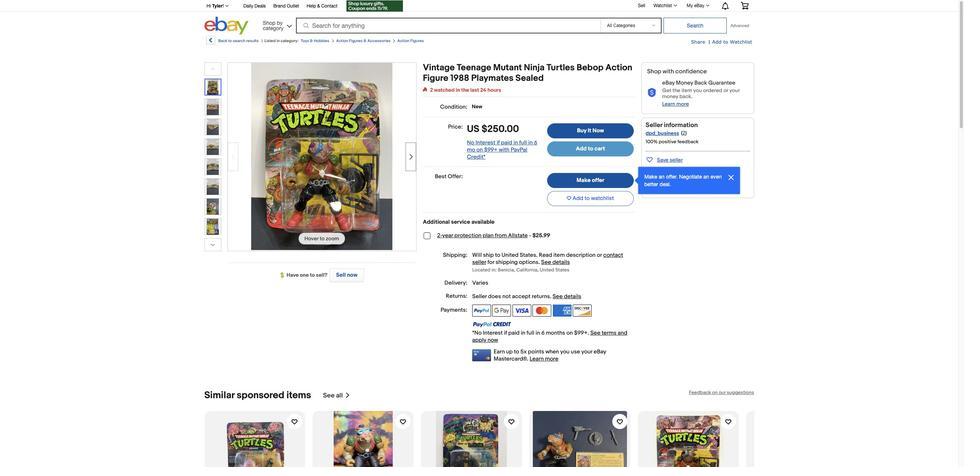 Task type: describe. For each thing, give the bounding box(es) containing it.
2 an from the left
[[704, 174, 709, 180]]

apply
[[472, 337, 486, 344]]

hi
[[207, 3, 211, 9]]

0 vertical spatial details
[[553, 259, 570, 266]]

master card image
[[533, 305, 552, 317]]

my ebay
[[687, 3, 705, 8]]

see inside 'link'
[[323, 392, 335, 400]]

if for *no
[[504, 330, 507, 337]]

0 vertical spatial back
[[218, 38, 227, 43]]

advanced
[[731, 23, 749, 28]]

1 an from the left
[[659, 174, 665, 180]]

items inside contact seller visit store see other items
[[670, 184, 683, 190]]

)
[[686, 130, 687, 136]]

action figures link
[[397, 38, 424, 43]]

watchlist
[[591, 195, 614, 202]]

2 link
[[683, 130, 686, 136]]

to right ship
[[495, 252, 500, 259]]

in left months in the right of the page
[[536, 330, 540, 337]]

discover image
[[573, 305, 592, 317]]

figures for action figures
[[410, 38, 424, 43]]

hi tyler !
[[207, 3, 224, 9]]

in right paypal
[[528, 139, 533, 146]]

share
[[691, 39, 705, 45]]

24
[[480, 87, 486, 93]]

now
[[593, 127, 604, 134]]

price:
[[448, 124, 463, 131]]

outlet
[[287, 3, 299, 9]]

help & contact link
[[307, 2, 337, 11]]

your inside the "earn up to 5x points when you use your ebay mastercard®."
[[582, 349, 593, 356]]

paypal image
[[472, 305, 491, 317]]

use
[[571, 349, 580, 356]]

points
[[528, 349, 544, 356]]

on for months
[[567, 330, 573, 337]]

make for make an offer. negotiate an even better deal.
[[644, 174, 657, 180]]

in:
[[492, 268, 497, 274]]

paid for mo
[[501, 139, 512, 146]]

vintage
[[423, 63, 455, 73]]

deal.
[[660, 182, 671, 188]]

interest for *no
[[483, 330, 503, 337]]

to left cart
[[588, 145, 593, 153]]

0 vertical spatial .
[[539, 259, 540, 266]]

(
[[681, 130, 683, 136]]

full for months
[[527, 330, 534, 337]]

best offer:
[[435, 173, 463, 180]]

feedback
[[678, 139, 699, 145]]

with inside no interest if paid in full in 6 mo on $99+ with paypal credit*
[[499, 146, 510, 154]]

daily deals link
[[243, 2, 266, 11]]

0 vertical spatial with
[[663, 68, 674, 75]]

& for contact
[[317, 3, 320, 9]]

make an offer. negotiate an even better deal. tooltip
[[638, 167, 740, 194]]

shop by category banner
[[202, 0, 754, 37]]

sell now link
[[328, 269, 364, 282]]

shop by category
[[263, 20, 284, 31]]

seller for contact seller visit store see other items
[[667, 166, 680, 173]]

turtles
[[547, 63, 575, 73]]

see right options
[[541, 259, 551, 266]]

add inside share | add to watchlist
[[712, 39, 722, 45]]

none submit inside shop by category banner
[[664, 18, 727, 34]]

2 inside main content
[[430, 87, 433, 93]]

to right one
[[310, 272, 315, 279]]

google pay image
[[492, 305, 511, 317]]

feedback on our suggestions link
[[689, 390, 754, 396]]

get the coupon image
[[347, 0, 403, 12]]

or inside ebay money back guarantee get the item you ordered or your money back. learn more
[[724, 87, 728, 94]]

year
[[442, 232, 453, 240]]

the inside us $250.00 main content
[[461, 87, 469, 93]]

back to search results link
[[205, 36, 259, 47]]

full for mo
[[519, 139, 527, 146]]

by
[[277, 20, 283, 26]]

shop with confidence
[[647, 68, 707, 75]]

action inside vintage teenage mutant ninja turtles bebop action figure 1988 playmates sealed
[[606, 63, 632, 73]]

ebay mastercard image
[[472, 350, 491, 362]]

2-year protection plan from allstate - $25.99
[[437, 232, 550, 240]]

feedback
[[689, 390, 711, 396]]

0 vertical spatial see details link
[[541, 259, 570, 266]]

brand outlet
[[273, 3, 299, 9]]

deals
[[255, 3, 266, 9]]

one
[[300, 272, 309, 279]]

shop by category button
[[260, 17, 293, 33]]

save seller button
[[646, 156, 683, 164]]

2 horizontal spatial &
[[364, 38, 367, 43]]

seller does not accept returns . see details
[[472, 294, 581, 301]]

make offer
[[577, 177, 604, 184]]

0 horizontal spatial |
[[262, 38, 263, 43]]

see inside contact seller visit store see other items
[[646, 184, 655, 190]]

to left search
[[228, 38, 232, 43]]

protection
[[454, 232, 482, 240]]

from
[[495, 232, 507, 240]]

figure
[[423, 73, 448, 84]]

returns
[[532, 294, 550, 301]]

Search for anything text field
[[297, 18, 599, 33]]

1 vertical spatial items
[[287, 390, 311, 402]]

delivery:
[[445, 280, 467, 287]]

picture 5 of 11 image
[[205, 159, 221, 175]]

action for action figures & accessories
[[336, 38, 348, 43]]

similar
[[204, 390, 235, 402]]

results
[[246, 38, 259, 43]]

all
[[336, 392, 343, 400]]

learn more
[[530, 356, 559, 363]]

shop for shop by category
[[263, 20, 275, 26]]

negotiate
[[679, 174, 702, 180]]

sell for sell
[[638, 3, 645, 8]]

us $250.00 main content
[[423, 63, 635, 363]]

mo
[[467, 146, 475, 154]]

picture 1 of 11 image
[[205, 79, 221, 95]]

share button
[[691, 38, 705, 46]]

*no interest if paid in full in 6 months on $99+.
[[472, 330, 591, 337]]

back.
[[680, 93, 693, 100]]

1 vertical spatial details
[[564, 294, 581, 301]]

share | add to watchlist
[[691, 39, 752, 45]]

more inside ebay money back guarantee get the item you ordered or your money back. learn more
[[677, 101, 689, 107]]

add for add to watchlist
[[573, 195, 583, 202]]

to inside button
[[585, 195, 590, 202]]

watchlist link
[[650, 1, 681, 10]]

ebay inside the "earn up to 5x points when you use your ebay mastercard®."
[[594, 349, 606, 356]]

$250.00
[[482, 124, 519, 135]]

now inside see terms and apply now
[[488, 337, 498, 344]]

paypal credit image
[[472, 322, 512, 328]]

in right the listed
[[277, 38, 280, 43]]

sell?
[[316, 272, 328, 279]]

learn inside ebay money back guarantee get the item you ordered or your money back. learn more
[[662, 101, 675, 107]]

make offer link
[[547, 173, 634, 188]]

money
[[662, 93, 678, 100]]

in down $250.00
[[514, 139, 518, 146]]

other
[[656, 184, 669, 190]]

benicia,
[[498, 268, 515, 274]]

offer
[[592, 177, 604, 184]]

6 for no interest if paid in full in 6 mo on $99+ with paypal credit*
[[534, 139, 537, 146]]

see inside see terms and apply now
[[591, 330, 601, 337]]

will
[[472, 252, 482, 259]]

toys
[[301, 38, 309, 43]]

paid for months
[[508, 330, 520, 337]]

learn inside us $250.00 main content
[[530, 356, 544, 363]]

see terms and apply now
[[472, 330, 628, 344]]

your shopping cart image
[[740, 2, 749, 9]]

interest for no
[[476, 139, 496, 146]]

2 horizontal spatial on
[[712, 390, 718, 396]]

vintage teenage mutant ninja turtles bebop action figure 1988 playmates sealed - picture 1 of 11 image
[[251, 62, 392, 250]]

if for no
[[497, 139, 500, 146]]

picture 8 of 11 image
[[205, 219, 221, 235]]

category
[[263, 25, 284, 31]]

100%
[[646, 139, 658, 145]]

1 horizontal spatial united
[[540, 268, 554, 274]]

earn up to 5x points when you use your ebay mastercard®.
[[494, 349, 606, 363]]

see all
[[323, 392, 343, 400]]

2-
[[437, 232, 442, 240]]

add to cart
[[576, 145, 605, 153]]

up
[[506, 349, 513, 356]]

& for hobbies
[[310, 38, 313, 43]]

see other items link
[[646, 184, 683, 190]]

suggestions
[[727, 390, 754, 396]]



Task type: locate. For each thing, give the bounding box(es) containing it.
0 horizontal spatial items
[[287, 390, 311, 402]]

figures down search for anything text box
[[410, 38, 424, 43]]

1 vertical spatial watchlist
[[730, 39, 752, 45]]

0 horizontal spatial item
[[554, 252, 565, 259]]

no interest if paid in full in 6 mo on $99+ with paypal credit* link
[[467, 139, 537, 161]]

2 the from the left
[[673, 87, 681, 94]]

toys & hobbies link
[[301, 38, 329, 43]]

positive
[[659, 139, 677, 145]]

see details link up american express image
[[553, 294, 581, 301]]

sponsored
[[237, 390, 284, 402]]

6 left months in the right of the page
[[541, 330, 545, 337]]

1 horizontal spatial with
[[663, 68, 674, 75]]

1 vertical spatial your
[[582, 349, 593, 356]]

on right mo
[[477, 146, 483, 154]]

0 horizontal spatial shop
[[263, 20, 275, 26]]

cart
[[595, 145, 605, 153]]

0 vertical spatial watchlist
[[654, 3, 672, 8]]

1 horizontal spatial more
[[677, 101, 689, 107]]

seller for save seller
[[670, 157, 683, 163]]

located in: benicia, california, united states
[[472, 268, 570, 274]]

on inside no interest if paid in full in 6 mo on $99+ with paypal credit*
[[477, 146, 483, 154]]

sell for sell now
[[336, 272, 346, 279]]

the right get
[[673, 87, 681, 94]]

money
[[676, 79, 693, 87]]

seller inside contact seller
[[472, 259, 486, 266]]

0 vertical spatial item
[[682, 87, 692, 94]]

1 horizontal spatial shop
[[647, 68, 662, 75]]

you left use
[[560, 349, 570, 356]]

sell inside "account" navigation
[[638, 3, 645, 8]]

make up better
[[644, 174, 657, 180]]

add to watchlist button
[[547, 191, 634, 206]]

item down the money
[[682, 87, 692, 94]]

0 vertical spatial items
[[670, 184, 683, 190]]

5x
[[521, 349, 527, 356]]

2 vertical spatial ebay
[[594, 349, 606, 356]]

1988
[[450, 73, 469, 84]]

condition:
[[440, 104, 467, 111]]

1 horizontal spatial learn more link
[[662, 101, 689, 107]]

1 horizontal spatial sell
[[638, 3, 645, 8]]

no interest if paid in full in 6 mo on $99+ with paypal credit*
[[467, 139, 537, 161]]

new
[[472, 104, 482, 110]]

0 vertical spatial seller
[[670, 157, 683, 163]]

2 vertical spatial add
[[573, 195, 583, 202]]

seller up located
[[472, 259, 486, 266]]

0 vertical spatial interest
[[476, 139, 496, 146]]

0 horizontal spatial contact
[[321, 3, 337, 9]]

details up discover image
[[564, 294, 581, 301]]

1 vertical spatial united
[[540, 268, 554, 274]]

seller inside contact seller visit store see other items
[[667, 166, 680, 173]]

ebay right the my
[[694, 3, 705, 8]]

to inside share | add to watchlist
[[723, 39, 728, 45]]

buy
[[577, 127, 587, 134]]

seller down varies
[[472, 294, 487, 301]]

paid up 'up'
[[508, 330, 520, 337]]

us
[[467, 124, 480, 135]]

0 horizontal spatial the
[[461, 87, 469, 93]]

2 down the information
[[683, 130, 686, 136]]

help
[[307, 3, 316, 9]]

1 horizontal spatial on
[[567, 330, 573, 337]]

full inside no interest if paid in full in 6 mo on $99+ with paypal credit*
[[519, 139, 527, 146]]

contact right help
[[321, 3, 337, 9]]

1 horizontal spatial if
[[504, 330, 507, 337]]

seller inside button
[[670, 157, 683, 163]]

1 vertical spatial more
[[545, 356, 559, 363]]

american express image
[[553, 305, 572, 317]]

6 inside no interest if paid in full in 6 mo on $99+ with paypal credit*
[[534, 139, 537, 146]]

to left watchlist
[[585, 195, 590, 202]]

& right the toys
[[310, 38, 313, 43]]

seller right save
[[670, 157, 683, 163]]

see details link up states
[[541, 259, 570, 266]]

add right share
[[712, 39, 722, 45]]

additional service available
[[423, 219, 495, 226]]

6 right paypal
[[534, 139, 537, 146]]

shop
[[263, 20, 275, 26], [647, 68, 662, 75]]

1 vertical spatial interest
[[483, 330, 503, 337]]

ebay up get
[[662, 79, 675, 87]]

seller for shipping:
[[472, 294, 487, 301]]

0 horizontal spatial 6
[[534, 139, 537, 146]]

add to cart link
[[547, 142, 634, 157]]

and
[[618, 330, 628, 337]]

0 horizontal spatial or
[[597, 252, 602, 259]]

offer:
[[448, 173, 463, 180]]

with right $99+ at top right
[[499, 146, 510, 154]]

1 vertical spatial full
[[527, 330, 534, 337]]

0 vertical spatial shop
[[263, 20, 275, 26]]

states
[[556, 268, 570, 274]]

0 horizontal spatial learn more link
[[530, 356, 559, 363]]

2 down figure
[[430, 87, 433, 93]]

item inside us $250.00 main content
[[554, 252, 565, 259]]

action right bebop
[[606, 63, 632, 73]]

seller
[[646, 122, 663, 129], [472, 294, 487, 301]]

add inside button
[[573, 195, 583, 202]]

information
[[664, 122, 698, 129]]

1 horizontal spatial learn
[[662, 101, 675, 107]]

add to watchlist link
[[712, 38, 752, 46]]

1 vertical spatial 6
[[541, 330, 545, 337]]

0 horizontal spatial 2
[[430, 87, 433, 93]]

or left contact
[[597, 252, 602, 259]]

seller
[[670, 157, 683, 163], [667, 166, 680, 173], [472, 259, 486, 266]]

1 vertical spatial on
[[567, 330, 573, 337]]

contact seller visit store see other items
[[646, 166, 683, 190]]

seller for contact seller
[[472, 259, 486, 266]]

0 vertical spatial 2
[[430, 87, 433, 93]]

you right "back."
[[693, 87, 702, 94]]

california,
[[516, 268, 539, 274]]

| right share button
[[709, 39, 710, 45]]

1 vertical spatial you
[[560, 349, 570, 356]]

0 horizontal spatial united
[[502, 252, 519, 259]]

action right the accessories
[[397, 38, 410, 43]]

sell now
[[336, 272, 358, 279]]

learn down money at the top of the page
[[662, 101, 675, 107]]

contact seller link
[[472, 252, 623, 266]]

in up 5x
[[521, 330, 525, 337]]

now up earn on the right of page
[[488, 337, 498, 344]]

1 vertical spatial learn
[[530, 356, 544, 363]]

more down "back."
[[677, 101, 689, 107]]

2 vertical spatial on
[[712, 390, 718, 396]]

interest
[[476, 139, 496, 146], [483, 330, 503, 337]]

visit
[[646, 175, 656, 182]]

confidence
[[676, 68, 707, 75]]

1 horizontal spatial your
[[730, 87, 740, 94]]

with details__icon image
[[647, 88, 656, 98]]

action for action figures
[[397, 38, 410, 43]]

contact seller link
[[646, 166, 680, 173]]

see down visit
[[646, 184, 655, 190]]

more right points on the right of the page
[[545, 356, 559, 363]]

with up get
[[663, 68, 674, 75]]

item inside ebay money back guarantee get the item you ordered or your money back. learn more
[[682, 87, 692, 94]]

0 vertical spatial if
[[497, 139, 500, 146]]

interest inside no interest if paid in full in 6 mo on $99+ with paypal credit*
[[476, 139, 496, 146]]

no
[[467, 139, 474, 146]]

seller information dpd_business ( 2 ) 100% positive feedback
[[646, 122, 699, 145]]

make inside us $250.00 main content
[[577, 177, 591, 184]]

to down advanced link
[[723, 39, 728, 45]]

1 horizontal spatial make
[[644, 174, 657, 180]]

1 horizontal spatial seller
[[646, 122, 663, 129]]

1 horizontal spatial now
[[488, 337, 498, 344]]

| listed in category:
[[262, 38, 299, 43]]

1 horizontal spatial figures
[[410, 38, 424, 43]]

see all link
[[323, 390, 350, 402]]

details
[[553, 259, 570, 266], [564, 294, 581, 301]]

1 horizontal spatial 6
[[541, 330, 545, 337]]

shop up with details__icon
[[647, 68, 662, 75]]

toys & hobbies
[[301, 38, 329, 43]]

items left see all
[[287, 390, 311, 402]]

$99+
[[484, 146, 498, 154]]

$25.99
[[533, 232, 550, 240]]

1 vertical spatial see details link
[[553, 294, 581, 301]]

add for add to cart
[[576, 145, 587, 153]]

paypal
[[511, 146, 527, 154]]

learn more link down money at the top of the page
[[662, 101, 689, 107]]

2 inside seller information dpd_business ( 2 ) 100% positive feedback
[[683, 130, 686, 136]]

the left last
[[461, 87, 469, 93]]

accept
[[512, 294, 531, 301]]

1 horizontal spatial an
[[704, 174, 709, 180]]

0 vertical spatial 6
[[534, 139, 537, 146]]

0 horizontal spatial back
[[218, 38, 227, 43]]

payments:
[[441, 307, 467, 314]]

1 horizontal spatial .
[[550, 294, 551, 301]]

& right help
[[317, 3, 320, 9]]

bebop
[[577, 63, 604, 73]]

contact seller
[[472, 252, 623, 266]]

ebay
[[694, 3, 705, 8], [662, 79, 675, 87], [594, 349, 606, 356]]

an left even on the top right of page
[[704, 174, 709, 180]]

you inside the "earn up to 5x points when you use your ebay mastercard®."
[[560, 349, 570, 356]]

2 figures from the left
[[410, 38, 424, 43]]

the inside ebay money back guarantee get the item you ordered or your money back. learn more
[[673, 87, 681, 94]]

united down contact seller link
[[540, 268, 554, 274]]

make for make offer
[[577, 177, 591, 184]]

seller up offer.
[[667, 166, 680, 173]]

your
[[730, 87, 740, 94], [582, 349, 593, 356]]

1 horizontal spatial |
[[709, 39, 710, 45]]

sell left watchlist link
[[638, 3, 645, 8]]

see up american express image
[[553, 294, 563, 301]]

6 for *no interest if paid in full in 6 months on $99+.
[[541, 330, 545, 337]]

on left $99+.
[[567, 330, 573, 337]]

contact inside "account" navigation
[[321, 3, 337, 9]]

0 vertical spatial your
[[730, 87, 740, 94]]

add down the make offer link at the right of page
[[573, 195, 583, 202]]

picture 3 of 11 image
[[205, 119, 221, 135]]

in down 1988
[[456, 87, 460, 93]]

action
[[336, 38, 348, 43], [397, 38, 410, 43], [606, 63, 632, 73]]

contact inside contact seller visit store see other items
[[646, 166, 665, 173]]

*no
[[472, 330, 482, 337]]

1 horizontal spatial 2
[[683, 130, 686, 136]]

us $250.00
[[467, 124, 519, 135]]

1 horizontal spatial you
[[693, 87, 702, 94]]

on left the our
[[712, 390, 718, 396]]

visa image
[[513, 305, 531, 317]]

0 vertical spatial add
[[712, 39, 722, 45]]

| left the listed
[[262, 38, 263, 43]]

ebay money back guarantee get the item you ordered or your money back. learn more
[[662, 79, 740, 107]]

contact up visit store link
[[646, 166, 665, 173]]

details up states
[[553, 259, 570, 266]]

0 vertical spatial learn
[[662, 101, 675, 107]]

more
[[677, 101, 689, 107], [545, 356, 559, 363]]

1 horizontal spatial or
[[724, 87, 728, 94]]

item for description
[[554, 252, 565, 259]]

1 horizontal spatial back
[[695, 79, 707, 87]]

watchlist right sell link
[[654, 3, 672, 8]]

an down contact seller link
[[659, 174, 665, 180]]

your right use
[[582, 349, 593, 356]]

& inside "account" navigation
[[317, 3, 320, 9]]

1 vertical spatial with
[[499, 146, 510, 154]]

it
[[588, 127, 591, 134]]

feedback on our suggestions
[[689, 390, 754, 396]]

2 horizontal spatial ebay
[[694, 3, 705, 8]]

items down offer.
[[670, 184, 683, 190]]

united up benicia,
[[502, 252, 519, 259]]

ebay inside ebay money back guarantee get the item you ordered or your money back. learn more
[[662, 79, 675, 87]]

watchlist inside "account" navigation
[[654, 3, 672, 8]]

& left the accessories
[[364, 38, 367, 43]]

back inside ebay money back guarantee get the item you ordered or your money back. learn more
[[695, 79, 707, 87]]

item right read
[[554, 252, 565, 259]]

make left offer
[[577, 177, 591, 184]]

learn more link right 5x
[[530, 356, 559, 363]]

0 horizontal spatial an
[[659, 174, 665, 180]]

if down $250.00
[[497, 139, 500, 146]]

paid inside no interest if paid in full in 6 mo on $99+ with paypal credit*
[[501, 139, 512, 146]]

figures for action figures & accessories
[[349, 38, 363, 43]]

ordered
[[703, 87, 723, 94]]

advanced link
[[727, 18, 753, 33]]

offer.
[[666, 174, 678, 180]]

interest down paypal credit image
[[483, 330, 503, 337]]

2 vertical spatial seller
[[472, 259, 486, 266]]

you
[[693, 87, 702, 94], [560, 349, 570, 356]]

back left search
[[218, 38, 227, 43]]

shop inside shop by category
[[263, 20, 275, 26]]

1 horizontal spatial contact
[[646, 166, 665, 173]]

teenage
[[457, 63, 491, 73]]

make inside make an offer. negotiate an even better deal.
[[644, 174, 657, 180]]

0 horizontal spatial sell
[[336, 272, 346, 279]]

now right sell?
[[347, 272, 358, 279]]

2 horizontal spatial action
[[606, 63, 632, 73]]

brand
[[273, 3, 286, 9]]

picture 6 of 11 image
[[205, 179, 221, 195]]

1 figures from the left
[[349, 38, 363, 43]]

account navigation
[[202, 0, 754, 13]]

1 vertical spatial seller
[[667, 166, 680, 173]]

your down guarantee
[[730, 87, 740, 94]]

shop for shop with confidence
[[647, 68, 662, 75]]

0 vertical spatial learn more link
[[662, 101, 689, 107]]

watchlist down advanced link
[[730, 39, 752, 45]]

None submit
[[664, 18, 727, 34]]

-
[[529, 232, 531, 240]]

your inside ebay money back guarantee get the item you ordered or your money back. learn more
[[730, 87, 740, 94]]

0 horizontal spatial .
[[539, 259, 540, 266]]

0 horizontal spatial figures
[[349, 38, 363, 43]]

add
[[712, 39, 722, 45], [576, 145, 587, 153], [573, 195, 583, 202]]

0 vertical spatial you
[[693, 87, 702, 94]]

you inside ebay money back guarantee get the item you ordered or your money back. learn more
[[693, 87, 702, 94]]

1 vertical spatial 2
[[683, 130, 686, 136]]

save seller
[[657, 157, 683, 163]]

paid down $250.00
[[501, 139, 512, 146]]

if inside no interest if paid in full in 6 mo on $99+ with paypal credit*
[[497, 139, 500, 146]]

picture 4 of 11 image
[[205, 139, 221, 155]]

figures left the accessories
[[349, 38, 363, 43]]

0 horizontal spatial you
[[560, 349, 570, 356]]

help & contact
[[307, 3, 337, 9]]

1 horizontal spatial items
[[670, 184, 683, 190]]

or down guarantee
[[724, 87, 728, 94]]

action right hobbies
[[336, 38, 348, 43]]

0 horizontal spatial your
[[582, 349, 593, 356]]

0 horizontal spatial seller
[[472, 294, 487, 301]]

See all text field
[[323, 392, 343, 400]]

sell
[[638, 3, 645, 8], [336, 272, 346, 279]]

the
[[461, 87, 469, 93], [673, 87, 681, 94]]

0 horizontal spatial on
[[477, 146, 483, 154]]

see left all
[[323, 392, 335, 400]]

shipping
[[496, 259, 518, 266]]

1 horizontal spatial the
[[673, 87, 681, 94]]

0 vertical spatial paid
[[501, 139, 512, 146]]

0 vertical spatial or
[[724, 87, 728, 94]]

add down 'buy'
[[576, 145, 587, 153]]

if down paypal credit image
[[504, 330, 507, 337]]

1 vertical spatial or
[[597, 252, 602, 259]]

more inside us $250.00 main content
[[545, 356, 559, 363]]

interest right no
[[476, 139, 496, 146]]

1 vertical spatial back
[[695, 79, 707, 87]]

on for mo
[[477, 146, 483, 154]]

1 horizontal spatial watchlist
[[730, 39, 752, 45]]

dollar sign image
[[281, 273, 287, 279]]

0 vertical spatial ebay
[[694, 3, 705, 8]]

0 vertical spatial now
[[347, 272, 358, 279]]

seller up dpd_business on the right top of the page
[[646, 122, 663, 129]]

see left terms
[[591, 330, 601, 337]]

item for you
[[682, 87, 692, 94]]

0 vertical spatial seller
[[646, 122, 663, 129]]

hobbies
[[314, 38, 329, 43]]

sell right sell?
[[336, 272, 346, 279]]

1 vertical spatial item
[[554, 252, 565, 259]]

0 vertical spatial united
[[502, 252, 519, 259]]

1 vertical spatial learn more link
[[530, 356, 559, 363]]

ebay down terms
[[594, 349, 606, 356]]

1 vertical spatial .
[[550, 294, 551, 301]]

1 the from the left
[[461, 87, 469, 93]]

learn right 5x
[[530, 356, 544, 363]]

seller inside seller information dpd_business ( 2 ) 100% positive feedback
[[646, 122, 663, 129]]

picture 7 of 11 image
[[205, 199, 221, 215]]

6
[[534, 139, 537, 146], [541, 330, 545, 337]]

ebay inside "account" navigation
[[694, 3, 705, 8]]

back up ordered
[[695, 79, 707, 87]]

0 vertical spatial sell
[[638, 3, 645, 8]]

or inside us $250.00 main content
[[597, 252, 602, 259]]

1 horizontal spatial item
[[682, 87, 692, 94]]

1 vertical spatial paid
[[508, 330, 520, 337]]

0 horizontal spatial learn
[[530, 356, 544, 363]]

shop left by
[[263, 20, 275, 26]]

add to watchlist
[[573, 195, 614, 202]]

seller inside us $250.00 main content
[[472, 294, 487, 301]]

to inside the "earn up to 5x points when you use your ebay mastercard®."
[[514, 349, 519, 356]]

playmates
[[471, 73, 514, 84]]

2
[[430, 87, 433, 93], [683, 130, 686, 136]]

credit*
[[467, 154, 486, 161]]

to left 5x
[[514, 349, 519, 356]]

watchlist inside share | add to watchlist
[[730, 39, 752, 45]]

seller for vintage teenage mutant ninja turtles bebop action figure 1988 playmates sealed
[[646, 122, 663, 129]]

dpd_business link
[[646, 130, 679, 137]]

my
[[687, 3, 693, 8]]

picture 2 of 11 image
[[205, 99, 221, 115]]

1 horizontal spatial action
[[397, 38, 410, 43]]

1 horizontal spatial ebay
[[662, 79, 675, 87]]

accessories
[[368, 38, 391, 43]]



Task type: vqa. For each thing, say whether or not it's contained in the screenshot.
Feedback at the bottom right
yes



